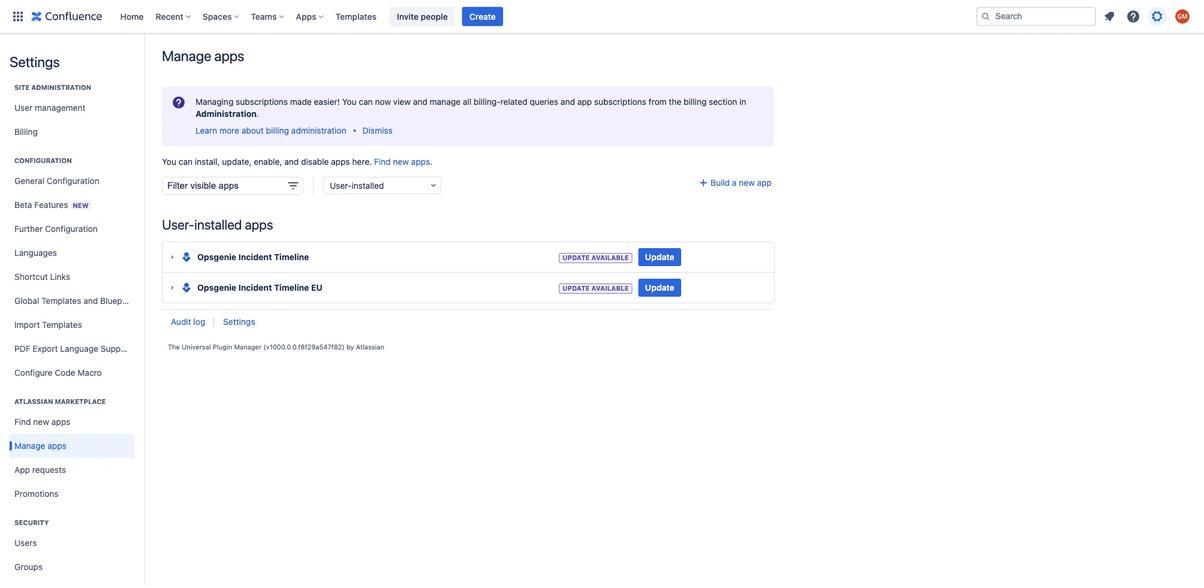 Task type: describe. For each thing, give the bounding box(es) containing it.
timeline for opsgenie incident timeline eu
[[274, 283, 309, 293]]

import templates
[[14, 320, 82, 330]]

pdf export language support link
[[10, 337, 134, 361]]

app
[[14, 465, 30, 475]]

groups
[[14, 563, 43, 572]]

made
[[290, 97, 312, 107]]

user- for user-installed
[[330, 181, 352, 191]]

further configuration link
[[10, 217, 134, 241]]

configure code macro link
[[10, 361, 134, 385]]

find new apps. link
[[374, 157, 433, 167]]

user-installed apps
[[162, 217, 273, 233]]

and left the "disable"
[[285, 157, 299, 167]]

features
[[34, 200, 68, 210]]

managing subscriptions made easier! you can now view and manage all billing-related queries and app subscriptions from the billing section in administration .
[[196, 97, 747, 119]]

related
[[501, 97, 528, 107]]

app inside managing subscriptions made easier! you can now view and manage all billing-related queries and app subscriptions from the billing section in administration .
[[578, 97, 592, 107]]

groups link
[[10, 556, 134, 580]]

settings icon image
[[1151, 9, 1165, 24]]

enable,
[[254, 157, 282, 167]]

spaces
[[203, 11, 232, 21]]

managing
[[196, 97, 234, 107]]

import templates link
[[10, 313, 134, 337]]

recent
[[156, 11, 184, 21]]

opsgenie incident timeline eu
[[197, 283, 323, 293]]

find new apps link
[[10, 410, 134, 434]]

teams button
[[247, 7, 289, 26]]

the universal plugin manager (v1000.0.0.f8f29a547f82) by atlassian
[[168, 343, 385, 351]]

global templates and blueprints link
[[10, 289, 139, 313]]

manager
[[234, 343, 262, 351]]

app requests link
[[10, 458, 134, 482]]

security group
[[10, 506, 134, 586]]

help icon image
[[1127, 9, 1141, 24]]

0 horizontal spatial billing
[[266, 126, 289, 136]]

0 vertical spatial new
[[393, 157, 409, 167]]

from
[[649, 97, 667, 107]]

log
[[193, 317, 205, 327]]

2 subscriptions from the left
[[595, 97, 647, 107]]

installed for user-installed apps
[[194, 217, 242, 233]]

site
[[14, 84, 30, 92]]

new
[[73, 202, 89, 209]]

import
[[14, 320, 40, 330]]

users
[[14, 539, 37, 548]]

configure code macro
[[14, 368, 102, 378]]

you inside managing subscriptions made easier! you can now view and manage all billing-related queries and app subscriptions from the billing section in administration .
[[342, 97, 357, 107]]

incident for opsgenie incident timeline
[[239, 252, 272, 262]]

1 horizontal spatial manage
[[162, 47, 211, 64]]

macro
[[78, 368, 102, 378]]

universal
[[182, 343, 211, 351]]

find new apps
[[14, 417, 70, 427]]

billing-
[[474, 97, 501, 107]]

language
[[60, 344, 98, 354]]

further
[[14, 224, 43, 234]]

home
[[120, 11, 144, 21]]

opsgenie for opsgenie incident timeline
[[197, 252, 237, 262]]

install,
[[195, 157, 220, 167]]

support
[[101, 344, 132, 354]]

the
[[168, 343, 180, 351]]

administration
[[196, 109, 257, 119]]

billing link
[[10, 120, 134, 144]]

templates inside global element
[[336, 11, 377, 21]]

templates link
[[332, 7, 380, 26]]

languages link
[[10, 241, 134, 265]]

settings link
[[223, 317, 255, 327]]

people
[[421, 11, 448, 21]]

pdf export language support
[[14, 344, 132, 354]]

update link for opsgenie incident timeline eu
[[639, 279, 682, 297]]

configure
[[14, 368, 52, 378]]

invite people
[[397, 11, 448, 21]]

opsgenie incident timeline
[[197, 252, 309, 262]]

more
[[220, 126, 239, 136]]

disable
[[301, 157, 329, 167]]

1 vertical spatial administration
[[291, 126, 347, 136]]

update link for opsgenie incident timeline
[[639, 248, 682, 266]]

general configuration
[[14, 176, 99, 186]]

manage apps inside atlassian marketplace group
[[14, 441, 66, 451]]

atlassian link
[[356, 343, 385, 351]]

export
[[33, 344, 58, 354]]

update for opsgenie incident timeline eu
[[645, 283, 675, 293]]

and right view
[[413, 97, 428, 107]]

app requests
[[14, 465, 66, 475]]

your profile and preferences image
[[1176, 9, 1191, 24]]

timeline for opsgenie incident timeline
[[274, 252, 309, 262]]

atlassian marketplace group
[[10, 385, 134, 510]]

about
[[242, 126, 264, 136]]

links
[[50, 272, 70, 282]]

apps down spaces popup button
[[214, 47, 244, 64]]

apps left here.
[[331, 157, 350, 167]]

audit log
[[171, 317, 205, 327]]

plugin
[[213, 343, 232, 351]]

can inside managing subscriptions made easier! you can now view and manage all billing-related queries and app subscriptions from the billing section in administration .
[[359, 97, 373, 107]]

general configuration link
[[10, 169, 134, 193]]

.
[[257, 109, 259, 119]]

teams
[[251, 11, 277, 21]]

update,
[[222, 157, 252, 167]]

now
[[375, 97, 391, 107]]

opsgenie for opsgenie incident timeline eu
[[197, 283, 237, 293]]

and inside "link"
[[84, 296, 98, 306]]

in
[[740, 97, 747, 107]]

shortcut links
[[14, 272, 70, 282]]

section
[[709, 97, 738, 107]]

1 horizontal spatial manage apps
[[162, 47, 244, 64]]

configuration for further
[[45, 224, 98, 234]]

apps up opsgenie incident timeline
[[245, 217, 273, 233]]

0 vertical spatial configuration
[[14, 157, 72, 165]]

appswitcher icon image
[[11, 9, 25, 24]]



Task type: vqa. For each thing, say whether or not it's contained in the screenshot.
you
yes



Task type: locate. For each thing, give the bounding box(es) containing it.
manage up app
[[14, 441, 45, 451]]

0 vertical spatial available
[[592, 254, 629, 262]]

and left blueprints
[[84, 296, 98, 306]]

1 vertical spatial atlassian
[[14, 398, 53, 406]]

user- for user-installed apps
[[162, 217, 195, 233]]

0 vertical spatial installed
[[352, 181, 384, 191]]

the
[[669, 97, 682, 107]]

2 vertical spatial new
[[33, 417, 49, 427]]

templates for global templates and blueprints
[[41, 296, 81, 306]]

find inside atlassian marketplace group
[[14, 417, 31, 427]]

1 vertical spatial can
[[179, 157, 193, 167]]

2 available from the top
[[592, 285, 629, 293]]

opsgenie down user-installed apps
[[197, 252, 237, 262]]

invite
[[397, 11, 419, 21]]

promotions link
[[10, 482, 134, 506]]

opsgenie up log
[[197, 283, 237, 293]]

manage inside manage apps link
[[14, 441, 45, 451]]

billing inside managing subscriptions made easier! you can now view and manage all billing-related queries and app subscriptions from the billing section in administration .
[[684, 97, 707, 107]]

1 horizontal spatial user-
[[330, 181, 352, 191]]

2 horizontal spatial new
[[739, 178, 755, 188]]

0 vertical spatial user-
[[330, 181, 352, 191]]

0 vertical spatial update available
[[563, 254, 629, 262]]

billing
[[14, 127, 38, 137]]

1 horizontal spatial you
[[342, 97, 357, 107]]

2 opsgenie from the top
[[197, 283, 237, 293]]

1 vertical spatial manage apps
[[14, 441, 66, 451]]

configuration inside "link"
[[47, 176, 99, 186]]

new left apps.
[[393, 157, 409, 167]]

0 vertical spatial atlassian
[[356, 343, 385, 351]]

1 horizontal spatial settings
[[223, 317, 255, 327]]

1 vertical spatial timeline
[[274, 283, 309, 293]]

update for opsgenie incident timeline
[[645, 252, 675, 262]]

0 horizontal spatial manage apps
[[14, 441, 66, 451]]

atlassian up find new apps at the bottom of the page
[[14, 398, 53, 406]]

installed
[[352, 181, 384, 191], [194, 217, 242, 233]]

search image
[[982, 12, 991, 21]]

installed for user-installed
[[352, 181, 384, 191]]

beta
[[14, 200, 32, 210]]

and
[[413, 97, 428, 107], [561, 97, 575, 107], [285, 157, 299, 167], [84, 296, 98, 306]]

templates down links
[[41, 296, 81, 306]]

None field
[[162, 177, 304, 195]]

0 vertical spatial billing
[[684, 97, 707, 107]]

1 vertical spatial new
[[739, 178, 755, 188]]

apps up "requests"
[[48, 441, 66, 451]]

1 vertical spatial templates
[[41, 296, 81, 306]]

1 vertical spatial update
[[645, 283, 675, 293]]

code
[[55, 368, 75, 378]]

settings up manager
[[223, 317, 255, 327]]

0 horizontal spatial manage
[[14, 441, 45, 451]]

0 horizontal spatial new
[[33, 417, 49, 427]]

0 horizontal spatial subscriptions
[[236, 97, 288, 107]]

new
[[393, 157, 409, 167], [739, 178, 755, 188], [33, 417, 49, 427]]

2 update from the top
[[645, 283, 675, 293]]

0 vertical spatial find
[[374, 157, 391, 167]]

confluence image
[[31, 9, 102, 24], [31, 9, 102, 24]]

Search field
[[977, 7, 1097, 26]]

1 horizontal spatial find
[[374, 157, 391, 167]]

2 vertical spatial templates
[[42, 320, 82, 330]]

1 vertical spatial opsgenie
[[197, 283, 237, 293]]

0 horizontal spatial app
[[578, 97, 592, 107]]

1 horizontal spatial installed
[[352, 181, 384, 191]]

new right a
[[739, 178, 755, 188]]

1 horizontal spatial can
[[359, 97, 373, 107]]

installed down here.
[[352, 181, 384, 191]]

configuration group
[[10, 144, 139, 389]]

can left the install,
[[179, 157, 193, 167]]

user-
[[330, 181, 352, 191], [162, 217, 195, 233]]

0 horizontal spatial can
[[179, 157, 193, 167]]

update
[[563, 254, 590, 262], [563, 285, 590, 293]]

timeline
[[274, 252, 309, 262], [274, 283, 309, 293]]

atlassian inside group
[[14, 398, 53, 406]]

billing
[[684, 97, 707, 107], [266, 126, 289, 136]]

0 vertical spatial can
[[359, 97, 373, 107]]

learn
[[196, 126, 217, 136]]

0 horizontal spatial installed
[[194, 217, 242, 233]]

promotions
[[14, 489, 59, 499]]

0 vertical spatial manage apps
[[162, 47, 244, 64]]

you can install, update, enable, and disable apps here. find new apps.
[[162, 157, 433, 167]]

subscriptions up .
[[236, 97, 288, 107]]

notification icon image
[[1103, 9, 1117, 24]]

atlassian right by
[[356, 343, 385, 351]]

1 horizontal spatial administration
[[291, 126, 347, 136]]

app right a
[[758, 178, 772, 188]]

1 vertical spatial update available
[[563, 285, 629, 293]]

templates
[[336, 11, 377, 21], [41, 296, 81, 306], [42, 320, 82, 330]]

0 vertical spatial timeline
[[274, 252, 309, 262]]

(v1000.0.0.f8f29a547f82)
[[264, 343, 345, 351]]

site administration group
[[10, 71, 134, 148]]

available for opsgenie incident timeline eu
[[592, 285, 629, 293]]

1 vertical spatial update
[[563, 285, 590, 293]]

update for opsgenie incident timeline
[[563, 254, 590, 262]]

1 vertical spatial manage
[[14, 441, 45, 451]]

update available for opsgenie incident timeline eu
[[563, 285, 629, 293]]

global templates and blueprints
[[14, 296, 139, 306]]

2 update available from the top
[[563, 285, 629, 293]]

banner
[[0, 0, 1205, 34]]

1 horizontal spatial billing
[[684, 97, 707, 107]]

0 horizontal spatial user-
[[162, 217, 195, 233]]

audit
[[171, 317, 191, 327]]

1 vertical spatial update link
[[639, 279, 682, 297]]

1 timeline from the top
[[274, 252, 309, 262]]

templates right apps popup button
[[336, 11, 377, 21]]

0 vertical spatial update
[[645, 252, 675, 262]]

new inside atlassian marketplace group
[[33, 417, 49, 427]]

update link
[[639, 248, 682, 266], [639, 279, 682, 297]]

new down atlassian marketplace
[[33, 417, 49, 427]]

1 horizontal spatial subscriptions
[[595, 97, 647, 107]]

1 horizontal spatial app
[[758, 178, 772, 188]]

small image
[[699, 178, 709, 188]]

can left now
[[359, 97, 373, 107]]

collapse sidebar image
[[131, 40, 157, 64]]

administration up management
[[31, 84, 91, 92]]

incident up opsgenie incident timeline eu
[[239, 252, 272, 262]]

templates for import templates
[[42, 320, 82, 330]]

you right easier!
[[342, 97, 357, 107]]

manage down recent dropdown button
[[162, 47, 211, 64]]

0 vertical spatial update link
[[639, 248, 682, 266]]

user management
[[14, 103, 85, 113]]

templates up pdf export language support link
[[42, 320, 82, 330]]

configuration
[[14, 157, 72, 165], [47, 176, 99, 186], [45, 224, 98, 234]]

2 update from the top
[[563, 285, 590, 293]]

0 horizontal spatial find
[[14, 417, 31, 427]]

app
[[578, 97, 592, 107], [758, 178, 772, 188]]

1 vertical spatial settings
[[223, 317, 255, 327]]

1 subscriptions from the left
[[236, 97, 288, 107]]

1 vertical spatial available
[[592, 285, 629, 293]]

1 vertical spatial billing
[[266, 126, 289, 136]]

configuration up the new
[[47, 176, 99, 186]]

by
[[347, 343, 354, 351]]

apps
[[214, 47, 244, 64], [331, 157, 350, 167], [245, 217, 273, 233], [51, 417, 70, 427], [48, 441, 66, 451]]

further configuration
[[14, 224, 98, 234]]

atlassian
[[356, 343, 385, 351], [14, 398, 53, 406]]

templates inside "link"
[[41, 296, 81, 306]]

manage apps up app requests
[[14, 441, 66, 451]]

easier!
[[314, 97, 340, 107]]

2 update link from the top
[[639, 279, 682, 297]]

update
[[645, 252, 675, 262], [645, 283, 675, 293]]

1 vertical spatial user-
[[162, 217, 195, 233]]

configuration up languages link
[[45, 224, 98, 234]]

you
[[342, 97, 357, 107], [162, 157, 176, 167]]

blueprints
[[100, 296, 139, 306]]

apps button
[[292, 7, 329, 26]]

build a new app
[[709, 178, 772, 188]]

0 vertical spatial incident
[[239, 252, 272, 262]]

manage apps
[[162, 47, 244, 64], [14, 441, 66, 451]]

0 vertical spatial manage
[[162, 47, 211, 64]]

timeline left eu
[[274, 283, 309, 293]]

learn more about billing administration link
[[196, 126, 347, 136]]

0 vertical spatial settings
[[10, 53, 60, 70]]

0 horizontal spatial settings
[[10, 53, 60, 70]]

apps down atlassian marketplace
[[51, 417, 70, 427]]

installed up opsgenie incident timeline
[[194, 217, 242, 233]]

configuration for general
[[47, 176, 99, 186]]

0 vertical spatial app
[[578, 97, 592, 107]]

2 vertical spatial configuration
[[45, 224, 98, 234]]

global
[[14, 296, 39, 306]]

learn more about billing administration
[[196, 126, 347, 136]]

you left the install,
[[162, 157, 176, 167]]

banner containing home
[[0, 0, 1205, 34]]

timeline up opsgenie incident timeline eu
[[274, 252, 309, 262]]

1 incident from the top
[[239, 252, 272, 262]]

1 available from the top
[[592, 254, 629, 262]]

1 update link from the top
[[639, 248, 682, 266]]

0 vertical spatial update
[[563, 254, 590, 262]]

1 horizontal spatial new
[[393, 157, 409, 167]]

1 update available from the top
[[563, 254, 629, 262]]

recent button
[[152, 7, 196, 26]]

create
[[470, 11, 496, 21]]

here.
[[352, 157, 372, 167]]

update for opsgenie incident timeline eu
[[563, 285, 590, 293]]

1 vertical spatial app
[[758, 178, 772, 188]]

home link
[[117, 7, 147, 26]]

0 horizontal spatial you
[[162, 157, 176, 167]]

billing right the
[[684, 97, 707, 107]]

available for opsgenie incident timeline
[[592, 254, 629, 262]]

languages
[[14, 248, 57, 258]]

0 vertical spatial templates
[[336, 11, 377, 21]]

view
[[393, 97, 411, 107]]

requests
[[32, 465, 66, 475]]

user management link
[[10, 96, 134, 120]]

1 vertical spatial incident
[[239, 283, 272, 293]]

1 vertical spatial configuration
[[47, 176, 99, 186]]

0 vertical spatial you
[[342, 97, 357, 107]]

1 vertical spatial installed
[[194, 217, 242, 233]]

0 vertical spatial administration
[[31, 84, 91, 92]]

dismiss link
[[363, 126, 393, 136]]

find right here.
[[374, 157, 391, 167]]

pdf
[[14, 344, 30, 354]]

configuration up the general
[[14, 157, 72, 165]]

create link
[[462, 7, 503, 26]]

invite people button
[[390, 7, 455, 26]]

app right queries
[[578, 97, 592, 107]]

find down atlassian marketplace
[[14, 417, 31, 427]]

spaces button
[[199, 7, 244, 26]]

incident for opsgenie incident timeline eu
[[239, 283, 272, 293]]

beta features new
[[14, 200, 89, 210]]

administration down easier!
[[291, 126, 347, 136]]

1 vertical spatial you
[[162, 157, 176, 167]]

eu
[[311, 283, 323, 293]]

a
[[733, 178, 737, 188]]

2 incident from the top
[[239, 283, 272, 293]]

1 update from the top
[[563, 254, 590, 262]]

build a new app link
[[699, 178, 772, 188]]

1 vertical spatial find
[[14, 417, 31, 427]]

apps.
[[411, 157, 433, 167]]

administration inside site administration group
[[31, 84, 91, 92]]

can
[[359, 97, 373, 107], [179, 157, 193, 167]]

global element
[[7, 0, 975, 33]]

0 vertical spatial opsgenie
[[197, 252, 237, 262]]

incident down opsgenie incident timeline
[[239, 283, 272, 293]]

build
[[711, 178, 730, 188]]

settings up site
[[10, 53, 60, 70]]

user
[[14, 103, 33, 113]]

1 horizontal spatial atlassian
[[356, 343, 385, 351]]

manage apps down "spaces"
[[162, 47, 244, 64]]

subscriptions
[[236, 97, 288, 107], [595, 97, 647, 107]]

shortcut
[[14, 272, 48, 282]]

shortcut links link
[[10, 265, 134, 289]]

queries
[[530, 97, 559, 107]]

subscriptions left "from"
[[595, 97, 647, 107]]

site administration
[[14, 84, 91, 92]]

0 horizontal spatial administration
[[31, 84, 91, 92]]

and right queries
[[561, 97, 575, 107]]

0 horizontal spatial atlassian
[[14, 398, 53, 406]]

2 timeline from the top
[[274, 283, 309, 293]]

1 opsgenie from the top
[[197, 252, 237, 262]]

opsgenie
[[197, 252, 237, 262], [197, 283, 237, 293]]

update available for opsgenie incident timeline
[[563, 254, 629, 262]]

1 update from the top
[[645, 252, 675, 262]]

billing right about
[[266, 126, 289, 136]]



